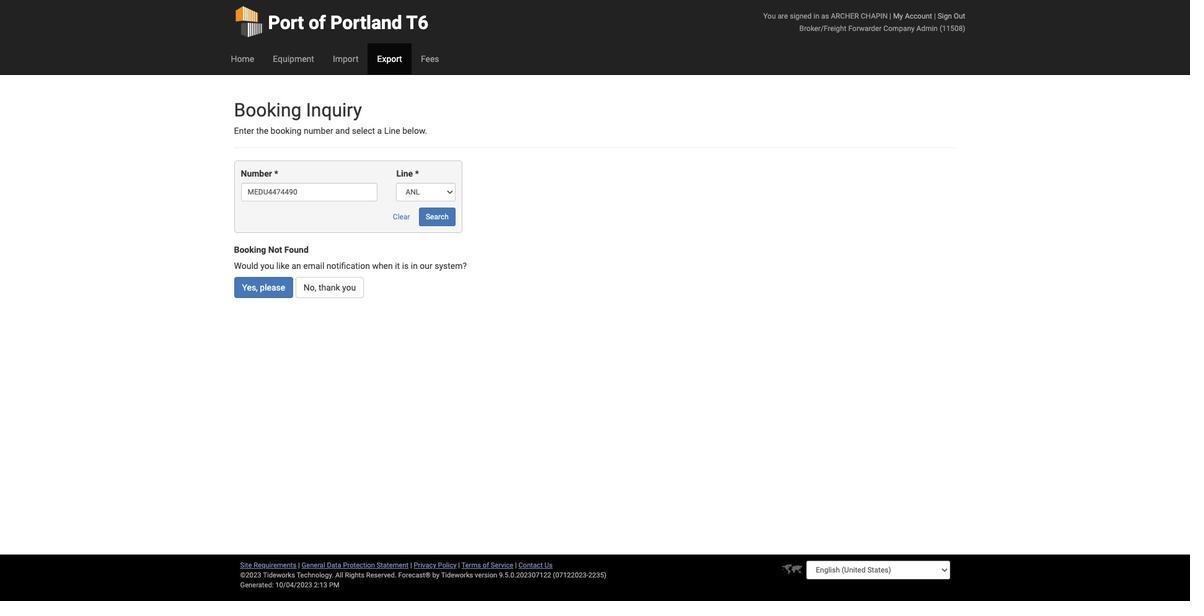 Task type: vqa. For each thing, say whether or not it's contained in the screenshot.
"Success"
no



Task type: describe. For each thing, give the bounding box(es) containing it.
would
[[234, 261, 258, 271]]

out
[[954, 12, 966, 20]]

terms of service link
[[462, 562, 514, 570]]

2:13
[[314, 582, 328, 590]]

forwarder
[[849, 24, 882, 33]]

0 vertical spatial of
[[309, 12, 326, 33]]

| left general
[[298, 562, 300, 570]]

you inside no, thank you button
[[342, 283, 356, 293]]

you
[[764, 12, 776, 20]]

fees button
[[412, 43, 449, 74]]

and
[[336, 126, 350, 136]]

yes,
[[242, 283, 258, 293]]

are
[[778, 12, 788, 20]]

found
[[285, 245, 309, 255]]

9.5.0.202307122
[[499, 572, 552, 580]]

privacy
[[414, 562, 436, 570]]

please
[[260, 283, 285, 293]]

contact us link
[[519, 562, 553, 570]]

a
[[377, 126, 382, 136]]

thank
[[319, 283, 340, 293]]

my
[[894, 12, 904, 20]]

forecast®
[[398, 572, 431, 580]]

| up 9.5.0.202307122
[[515, 562, 517, 570]]

site requirements link
[[240, 562, 297, 570]]

policy
[[438, 562, 457, 570]]

no, thank you
[[304, 283, 356, 293]]

statement
[[377, 562, 409, 570]]

port of portland t6
[[268, 12, 429, 33]]

by
[[433, 572, 440, 580]]

of inside the site requirements | general data protection statement | privacy policy | terms of service | contact us ©2023 tideworks technology. all rights reserved. forecast® by tideworks version 9.5.0.202307122 (07122023-2235) generated: 10/04/2023 2:13 pm
[[483, 562, 489, 570]]

terms
[[462, 562, 481, 570]]

export
[[377, 54, 402, 64]]

t6
[[406, 12, 429, 33]]

port
[[268, 12, 304, 33]]

booking for inquiry
[[234, 99, 302, 121]]

you inside booking not found would you like an email notification when it is in our system?
[[261, 261, 274, 271]]

equipment
[[273, 54, 314, 64]]

(11508)
[[940, 24, 966, 33]]

rights
[[345, 572, 365, 580]]

data
[[327, 562, 341, 570]]

©2023 tideworks
[[240, 572, 295, 580]]

port of portland t6 link
[[234, 0, 429, 43]]

booking
[[271, 126, 302, 136]]

account
[[905, 12, 933, 20]]

| up tideworks
[[458, 562, 460, 570]]

1 vertical spatial line
[[397, 169, 413, 179]]

general
[[302, 562, 325, 570]]

requirements
[[254, 562, 297, 570]]

| up forecast®
[[411, 562, 412, 570]]

yes, please
[[242, 283, 285, 293]]

chapin
[[861, 12, 888, 20]]

system?
[[435, 261, 467, 271]]

* for line *
[[415, 169, 419, 179]]

search button
[[419, 208, 456, 227]]

Number * text field
[[241, 183, 378, 202]]

number
[[241, 169, 272, 179]]

site
[[240, 562, 252, 570]]

an
[[292, 261, 301, 271]]

reserved.
[[366, 572, 397, 580]]

version
[[475, 572, 498, 580]]



Task type: locate. For each thing, give the bounding box(es) containing it.
2 * from the left
[[415, 169, 419, 179]]

you are signed in as archer chapin | my account | sign out broker/freight forwarder company admin (11508)
[[764, 12, 966, 33]]

line inside booking inquiry enter the booking number and select a line below.
[[384, 126, 400, 136]]

0 horizontal spatial in
[[411, 261, 418, 271]]

| left sign
[[935, 12, 936, 20]]

1 * from the left
[[274, 169, 278, 179]]

import
[[333, 54, 359, 64]]

of right port at the top left of the page
[[309, 12, 326, 33]]

0 vertical spatial booking
[[234, 99, 302, 121]]

all
[[335, 572, 343, 580]]

no, thank you button
[[296, 277, 364, 298]]

sign out link
[[938, 12, 966, 20]]

generated:
[[240, 582, 274, 590]]

not
[[268, 245, 282, 255]]

archer
[[831, 12, 859, 20]]

privacy policy link
[[414, 562, 457, 570]]

booking up the
[[234, 99, 302, 121]]

1 vertical spatial booking
[[234, 245, 266, 255]]

* down below.
[[415, 169, 419, 179]]

1 vertical spatial you
[[342, 283, 356, 293]]

*
[[274, 169, 278, 179], [415, 169, 419, 179]]

| left my
[[890, 12, 892, 20]]

company
[[884, 24, 915, 33]]

line *
[[397, 169, 419, 179]]

in inside booking not found would you like an email notification when it is in our system?
[[411, 261, 418, 271]]

signed
[[790, 12, 812, 20]]

1 vertical spatial in
[[411, 261, 418, 271]]

2235)
[[589, 572, 607, 580]]

you
[[261, 261, 274, 271], [342, 283, 356, 293]]

you left like
[[261, 261, 274, 271]]

below.
[[403, 126, 427, 136]]

sign
[[938, 12, 953, 20]]

general data protection statement link
[[302, 562, 409, 570]]

fees
[[421, 54, 439, 64]]

0 vertical spatial in
[[814, 12, 820, 20]]

email
[[303, 261, 325, 271]]

1 horizontal spatial *
[[415, 169, 419, 179]]

booking
[[234, 99, 302, 121], [234, 245, 266, 255]]

(07122023-
[[553, 572, 589, 580]]

1 horizontal spatial you
[[342, 283, 356, 293]]

booking up would in the left top of the page
[[234, 245, 266, 255]]

inquiry
[[306, 99, 362, 121]]

admin
[[917, 24, 938, 33]]

tideworks
[[441, 572, 473, 580]]

you right thank
[[342, 283, 356, 293]]

in
[[814, 12, 820, 20], [411, 261, 418, 271]]

our
[[420, 261, 433, 271]]

booking not found would you like an email notification when it is in our system?
[[234, 245, 467, 271]]

* right number
[[274, 169, 278, 179]]

like
[[277, 261, 290, 271]]

0 vertical spatial line
[[384, 126, 400, 136]]

technology.
[[297, 572, 334, 580]]

|
[[890, 12, 892, 20], [935, 12, 936, 20], [298, 562, 300, 570], [411, 562, 412, 570], [458, 562, 460, 570], [515, 562, 517, 570]]

site requirements | general data protection statement | privacy policy | terms of service | contact us ©2023 tideworks technology. all rights reserved. forecast® by tideworks version 9.5.0.202307122 (07122023-2235) generated: 10/04/2023 2:13 pm
[[240, 562, 607, 590]]

number *
[[241, 169, 278, 179]]

select
[[352, 126, 375, 136]]

number
[[304, 126, 333, 136]]

in inside you are signed in as archer chapin | my account | sign out broker/freight forwarder company admin (11508)
[[814, 12, 820, 20]]

line right 'a'
[[384, 126, 400, 136]]

0 horizontal spatial you
[[261, 261, 274, 271]]

import button
[[324, 43, 368, 74]]

home
[[231, 54, 254, 64]]

0 horizontal spatial of
[[309, 12, 326, 33]]

contact
[[519, 562, 543, 570]]

pm
[[329, 582, 340, 590]]

notification
[[327, 261, 370, 271]]

protection
[[343, 562, 375, 570]]

equipment button
[[264, 43, 324, 74]]

is
[[402, 261, 409, 271]]

0 horizontal spatial *
[[274, 169, 278, 179]]

as
[[822, 12, 829, 20]]

booking inside booking not found would you like an email notification when it is in our system?
[[234, 245, 266, 255]]

1 horizontal spatial of
[[483, 562, 489, 570]]

line up clear
[[397, 169, 413, 179]]

it
[[395, 261, 400, 271]]

when
[[372, 261, 393, 271]]

1 horizontal spatial in
[[814, 12, 820, 20]]

2 booking from the top
[[234, 245, 266, 255]]

booking for not
[[234, 245, 266, 255]]

export button
[[368, 43, 412, 74]]

booking inquiry enter the booking number and select a line below.
[[234, 99, 427, 136]]

of up version
[[483, 562, 489, 570]]

us
[[545, 562, 553, 570]]

the
[[256, 126, 269, 136]]

0 vertical spatial you
[[261, 261, 274, 271]]

in right is
[[411, 261, 418, 271]]

10/04/2023
[[275, 582, 312, 590]]

my account link
[[894, 12, 933, 20]]

search
[[426, 213, 449, 222]]

clear button
[[386, 208, 417, 227]]

booking inside booking inquiry enter the booking number and select a line below.
[[234, 99, 302, 121]]

no,
[[304, 283, 317, 293]]

of
[[309, 12, 326, 33], [483, 562, 489, 570]]

1 vertical spatial of
[[483, 562, 489, 570]]

in left as
[[814, 12, 820, 20]]

* for number *
[[274, 169, 278, 179]]

enter
[[234, 126, 254, 136]]

broker/freight
[[800, 24, 847, 33]]

line
[[384, 126, 400, 136], [397, 169, 413, 179]]

clear
[[393, 213, 410, 222]]

service
[[491, 562, 514, 570]]

portland
[[331, 12, 402, 33]]

1 booking from the top
[[234, 99, 302, 121]]

yes, please button
[[234, 277, 293, 298]]

home button
[[222, 43, 264, 74]]



